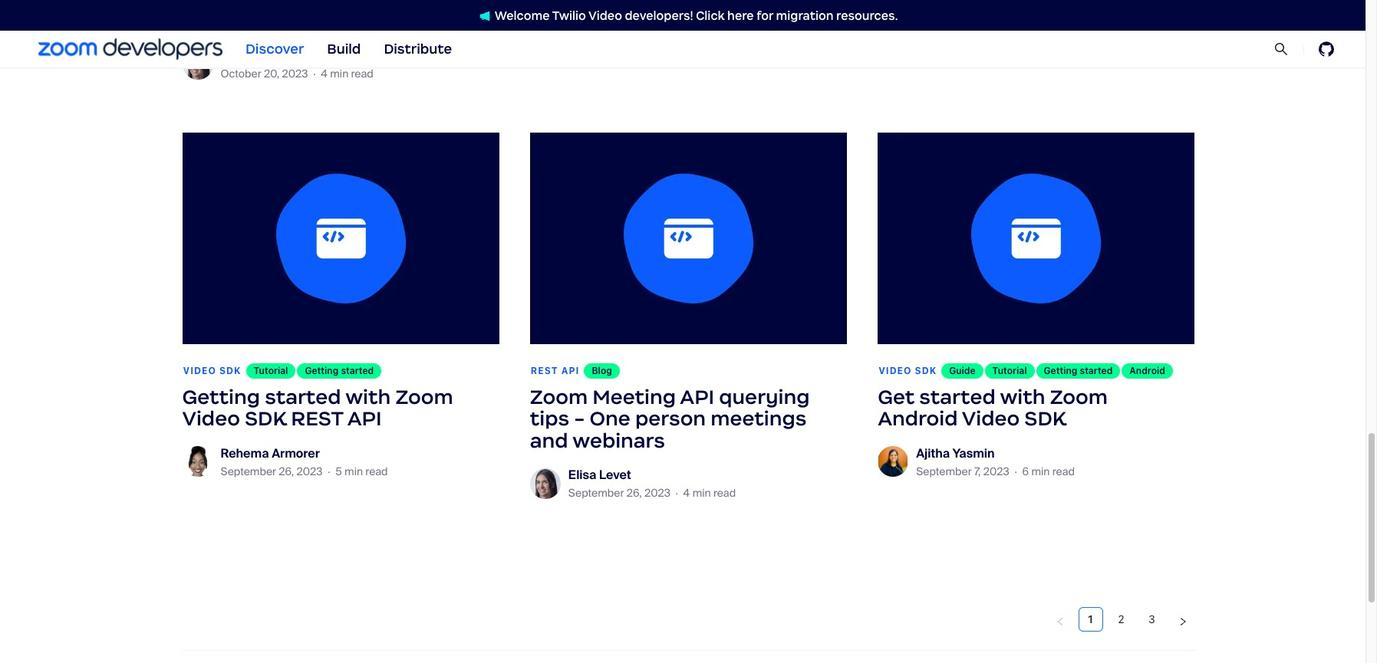 Task type: vqa. For each thing, say whether or not it's contained in the screenshot.
Get started with Zoom Android Video SDK link
yes



Task type: describe. For each thing, give the bounding box(es) containing it.
meetings
[[711, 407, 807, 431]]

developers!
[[625, 8, 693, 23]]

armorer
[[272, 445, 320, 461]]

zoom developer logo image
[[38, 39, 222, 60]]

video inside welcome twilio video developers! click here for migration resources. link
[[588, 8, 622, 23]]

android inside get started with zoom android video sdk
[[878, 407, 958, 431]]

video inside the getting started with zoom video sdk rest api
[[182, 407, 240, 431]]

welcome
[[495, 8, 550, 23]]

donte small
[[916, 26, 987, 42]]

1 getting started from the left
[[305, 365, 374, 377]]

migration
[[776, 8, 834, 23]]

left image
[[1055, 618, 1064, 627]]

read for get started with zoom android video sdk
[[1052, 465, 1075, 478]]

meeting
[[592, 385, 676, 409]]

20,
[[264, 67, 279, 81]]

rest inside the getting started with zoom video sdk rest api
[[291, 407, 343, 431]]

guide
[[949, 365, 976, 377]]

26, for rest
[[279, 465, 294, 478]]

yasmin for ajitha yasmin
[[605, 26, 647, 42]]

yasmin for ajitha yasmin september 7, 2023 · 6 min read
[[953, 445, 995, 461]]

started up getting started with zoom video sdk rest api link
[[341, 365, 374, 377]]

6
[[1022, 465, 1029, 478]]

1
[[1088, 613, 1093, 626]]

started up get started with zoom android video sdk link
[[1080, 365, 1113, 377]]

one
[[590, 407, 631, 431]]

september for -
[[568, 487, 624, 501]]

min for zoom meeting api querying tips - one person meetings and webinars
[[692, 487, 711, 501]]

-
[[574, 407, 585, 431]]

1 link
[[1079, 608, 1102, 631]]

min for getting started with zoom video sdk rest api
[[345, 465, 363, 478]]

1 horizontal spatial android
[[1130, 365, 1165, 377]]

rehema
[[221, 445, 269, 461]]

getting started with zoom video sdk rest api
[[182, 385, 453, 431]]

zoom for get started with zoom android video sdk
[[1050, 385, 1108, 409]]

2 getting started from the left
[[1044, 365, 1113, 377]]

querying
[[719, 385, 810, 409]]

ajitha yasmin
[[568, 26, 647, 42]]

welcome twilio video developers! click here for migration resources.
[[495, 8, 898, 23]]

video sdk button for get
[[866, 359, 941, 384]]

rehema armorer september 26, 2023 · 5 min read
[[221, 445, 388, 478]]

get
[[878, 385, 915, 409]]

video sdk for get
[[879, 365, 937, 377]]

· for getting started with zoom video sdk rest api
[[328, 465, 330, 478]]

elisa for elisa levet september 26, 2023 · 4 min read
[[568, 467, 596, 484]]

for
[[757, 8, 773, 23]]

sdk inside the getting started with zoom video sdk rest api
[[245, 407, 286, 431]]

2023 for zoom meeting api querying tips - one person meetings and webinars
[[644, 487, 670, 501]]

github image
[[1319, 41, 1334, 57]]

resources.
[[836, 8, 898, 23]]

api inside rest api 'button'
[[561, 365, 580, 377]]

2023 for get started with zoom android video sdk
[[983, 465, 1009, 478]]

zoom for getting started with zoom video sdk rest api
[[395, 385, 453, 409]]

rest inside 'button'
[[531, 365, 558, 377]]

notification image
[[479, 11, 495, 21]]

zoom meeting api querying tips - one person meetings and webinars
[[530, 385, 810, 454]]



Task type: locate. For each thing, give the bounding box(es) containing it.
small
[[954, 26, 987, 42]]

· inside elisa levet september 26, 2023 · 4 min read
[[676, 487, 678, 501]]

rest up armorer
[[291, 407, 343, 431]]

read inside ajitha yasmin september 7, 2023 · 6 min read
[[1052, 465, 1075, 478]]

read for getting started with zoom video sdk rest api
[[365, 465, 388, 478]]

1 video sdk button from the left
[[171, 359, 246, 384]]

min for get started with zoom android video sdk
[[1031, 465, 1050, 478]]

2023 inside elisa levet september 26, 2023 · 4 min read
[[644, 487, 670, 501]]

2 video sdk from the left
[[879, 365, 937, 377]]

min
[[330, 67, 348, 81], [345, 465, 363, 478], [1031, 465, 1050, 478], [692, 487, 711, 501]]

4
[[321, 67, 328, 81], [683, 487, 690, 501]]

1 horizontal spatial september
[[568, 487, 624, 501]]

26,
[[279, 465, 294, 478], [627, 487, 642, 501]]

1 vertical spatial rest
[[291, 407, 343, 431]]

tutorial
[[254, 365, 288, 377], [992, 365, 1027, 377]]

sdk inside get started with zoom android video sdk
[[1024, 407, 1066, 431]]

ajitha
[[568, 26, 602, 42], [916, 445, 950, 461]]

min inside ajitha yasmin september 7, 2023 · 6 min read
[[1031, 465, 1050, 478]]

started up armorer
[[265, 385, 341, 409]]

0 horizontal spatial ajitha
[[568, 26, 602, 42]]

zoom inside the getting started with zoom video sdk rest api
[[395, 385, 453, 409]]

0 horizontal spatial with
[[345, 385, 391, 409]]

video sdk button for getting
[[171, 359, 246, 384]]

ajitha down get started with zoom android video sdk
[[916, 445, 950, 461]]

video sdk button
[[171, 359, 246, 384], [866, 359, 941, 384]]

2023 inside "elisa levet october 20, 2023 · 4 min read"
[[282, 67, 308, 81]]

elisa up october
[[221, 48, 249, 64]]

read inside elisa levet september 26, 2023 · 4 min read
[[713, 487, 736, 501]]

tutorial up get started with zoom android video sdk
[[992, 365, 1027, 377]]

getting inside the getting started with zoom video sdk rest api
[[182, 385, 260, 409]]

levet for elisa levet september 26, 2023 · 4 min read
[[599, 467, 631, 484]]

api right the meeting
[[680, 385, 714, 409]]

getting started with zoom video sdk rest api link
[[182, 385, 489, 431]]

ajitha inside ajitha yasmin september 7, 2023 · 6 min read
[[916, 445, 950, 461]]

26, down webinars
[[627, 487, 642, 501]]

0 vertical spatial elisa
[[221, 48, 249, 64]]

tutorial up the getting started with zoom video sdk rest api
[[254, 365, 288, 377]]

0 horizontal spatial getting started
[[305, 365, 374, 377]]

2023 right the 7, on the right bottom of the page
[[983, 465, 1009, 478]]

zoom inside get started with zoom android video sdk
[[1050, 385, 1108, 409]]

1 horizontal spatial ajitha
[[916, 445, 950, 461]]

0 vertical spatial levet
[[251, 48, 283, 64]]

welcome twilio video developers! click here for migration resources. link
[[464, 7, 913, 23]]

0 horizontal spatial elisa
[[221, 48, 249, 64]]

2023
[[282, 67, 308, 81], [297, 465, 323, 478], [983, 465, 1009, 478], [644, 487, 670, 501]]

getting up rehema
[[182, 385, 260, 409]]

4 for elisa levet september 26, 2023 · 4 min read
[[683, 487, 690, 501]]

2023 inside rehema armorer september 26, 2023 · 5 min read
[[297, 465, 323, 478]]

api up rehema armorer september 26, 2023 · 5 min read
[[347, 407, 382, 431]]

github image
[[1319, 41, 1334, 57]]

2023 down armorer
[[297, 465, 323, 478]]

3 link
[[1140, 608, 1163, 631]]

september for sdk
[[221, 465, 276, 478]]

0 horizontal spatial rest
[[291, 407, 343, 431]]

2023 down webinars
[[644, 487, 670, 501]]

getting started up getting started with zoom video sdk rest api link
[[305, 365, 374, 377]]

2023 for getting started with zoom video sdk rest api
[[297, 465, 323, 478]]

get started with zoom android video sdk
[[878, 385, 1108, 431]]

26, inside rehema armorer september 26, 2023 · 5 min read
[[279, 465, 294, 478]]

1 tutorial from the left
[[254, 365, 288, 377]]

with inside get started with zoom android video sdk
[[1000, 385, 1045, 409]]

october
[[221, 67, 261, 81]]

0 horizontal spatial video sdk button
[[171, 359, 246, 384]]

1 zoom from the left
[[395, 385, 453, 409]]

4 for elisa levet october 20, 2023 · 4 min read
[[321, 67, 328, 81]]

· right the 20,
[[313, 67, 316, 81]]

ajitha yasmin september 7, 2023 · 6 min read
[[916, 445, 1075, 478]]

3 zoom from the left
[[1050, 385, 1108, 409]]

0 horizontal spatial tutorial
[[254, 365, 288, 377]]

right image
[[1178, 618, 1187, 627], [1178, 618, 1187, 627]]

· inside "elisa levet october 20, 2023 · 4 min read"
[[313, 67, 316, 81]]

with inside the getting started with zoom video sdk rest api
[[345, 385, 391, 409]]

1 vertical spatial yasmin
[[953, 445, 995, 461]]

read for zoom meeting api querying tips - one person meetings and webinars
[[713, 487, 736, 501]]

zoom inside zoom meeting api querying tips - one person meetings and webinars
[[530, 385, 588, 409]]

2023 inside ajitha yasmin september 7, 2023 · 6 min read
[[983, 465, 1009, 478]]

android
[[1130, 365, 1165, 377], [878, 407, 958, 431]]

2 horizontal spatial api
[[680, 385, 714, 409]]

video sdk
[[183, 365, 241, 377], [879, 365, 937, 377]]

rest api
[[531, 365, 580, 377]]

1 horizontal spatial tutorial
[[992, 365, 1027, 377]]

2 horizontal spatial september
[[916, 465, 972, 478]]

min inside "elisa levet october 20, 2023 · 4 min read"
[[330, 67, 348, 81]]

september left the 7, on the right bottom of the page
[[916, 465, 972, 478]]

video
[[588, 8, 622, 23], [183, 365, 216, 377], [879, 365, 912, 377], [182, 407, 240, 431], [962, 407, 1020, 431]]

26, inside elisa levet september 26, 2023 · 4 min read
[[627, 487, 642, 501]]

· left 6
[[1015, 465, 1017, 478]]

1 horizontal spatial 4
[[683, 487, 690, 501]]

yasmin inside ajitha yasmin september 7, 2023 · 6 min read
[[953, 445, 995, 461]]

api inside the getting started with zoom video sdk rest api
[[347, 407, 382, 431]]

min inside rehema armorer september 26, 2023 · 5 min read
[[345, 465, 363, 478]]

4 right the 20,
[[321, 67, 328, 81]]

webinars
[[573, 429, 665, 454]]

2 with from the left
[[1000, 385, 1045, 409]]

0 vertical spatial rest
[[531, 365, 558, 377]]

1 vertical spatial android
[[878, 407, 958, 431]]

1 horizontal spatial api
[[561, 365, 580, 377]]

1 horizontal spatial levet
[[599, 467, 631, 484]]

2 horizontal spatial getting
[[1044, 365, 1077, 377]]

rest
[[531, 365, 558, 377], [291, 407, 343, 431]]

zoom
[[395, 385, 453, 409], [530, 385, 588, 409], [1050, 385, 1108, 409]]

started inside the getting started with zoom video sdk rest api
[[265, 385, 341, 409]]

getting up the getting started with zoom video sdk rest api
[[305, 365, 339, 377]]

yasmin down developers! at the top
[[605, 26, 647, 42]]

ajitha for ajitha yasmin september 7, 2023 · 6 min read
[[916, 445, 950, 461]]

tips
[[530, 407, 569, 431]]

with
[[345, 385, 391, 409], [1000, 385, 1045, 409]]

levet inside elisa levet september 26, 2023 · 4 min read
[[599, 467, 631, 484]]

twilio
[[552, 8, 586, 23]]

yasmin up the 7, on the right bottom of the page
[[953, 445, 995, 461]]

26, for one
[[627, 487, 642, 501]]

1 vertical spatial ajitha
[[916, 445, 950, 461]]

·
[[313, 67, 316, 81], [328, 465, 330, 478], [1015, 465, 1017, 478], [676, 487, 678, 501]]

blog
[[592, 365, 612, 377]]

· left 5
[[328, 465, 330, 478]]

· inside rehema armorer september 26, 2023 · 5 min read
[[328, 465, 330, 478]]

0 horizontal spatial video sdk
[[183, 365, 241, 377]]

september down rehema
[[221, 465, 276, 478]]

getting started up get started with zoom android video sdk link
[[1044, 365, 1113, 377]]

notification image
[[479, 11, 490, 21]]

0 vertical spatial 26,
[[279, 465, 294, 478]]

zoom meeting api querying tips - one person meetings and webinars link
[[530, 385, 837, 454]]

0 horizontal spatial getting
[[182, 385, 260, 409]]

· for zoom meeting api querying tips - one person meetings and webinars
[[676, 487, 678, 501]]

elisa for elisa levet october 20, 2023 · 4 min read
[[221, 48, 249, 64]]

read
[[351, 67, 373, 81], [365, 465, 388, 478], [1052, 465, 1075, 478], [713, 487, 736, 501]]

1 horizontal spatial rest
[[531, 365, 558, 377]]

1 with from the left
[[345, 385, 391, 409]]

2 video sdk button from the left
[[866, 359, 941, 384]]

0 horizontal spatial zoom
[[395, 385, 453, 409]]

september for video
[[916, 465, 972, 478]]

left image
[[1055, 618, 1064, 627]]

september
[[221, 465, 276, 478], [916, 465, 972, 478], [568, 487, 624, 501]]

read inside rehema armorer september 26, 2023 · 5 min read
[[365, 465, 388, 478]]

with for sdk
[[1000, 385, 1045, 409]]

getting up get started with zoom android video sdk link
[[1044, 365, 1077, 377]]

4 inside "elisa levet october 20, 2023 · 4 min read"
[[321, 67, 328, 81]]

search image
[[1274, 42, 1288, 56], [1274, 42, 1288, 56]]

0 horizontal spatial 4
[[321, 67, 328, 81]]

rest api button
[[518, 359, 584, 384]]

1 horizontal spatial getting started
[[1044, 365, 1113, 377]]

2 horizontal spatial zoom
[[1050, 385, 1108, 409]]

1 horizontal spatial getting
[[305, 365, 339, 377]]

0 horizontal spatial yasmin
[[605, 26, 647, 42]]

2 zoom from the left
[[530, 385, 588, 409]]

started down "guide"
[[919, 385, 996, 409]]

1 horizontal spatial yasmin
[[953, 445, 995, 461]]

7,
[[974, 465, 981, 478]]

donte
[[916, 26, 951, 42]]

elisa
[[221, 48, 249, 64], [568, 467, 596, 484]]

0 vertical spatial yasmin
[[605, 26, 647, 42]]

1 horizontal spatial zoom
[[530, 385, 588, 409]]

1 horizontal spatial video sdk button
[[866, 359, 941, 384]]

1 horizontal spatial with
[[1000, 385, 1045, 409]]

yasmin
[[605, 26, 647, 42], [953, 445, 995, 461]]

3
[[1149, 613, 1155, 626]]

· down person
[[676, 487, 678, 501]]

1 horizontal spatial video sdk
[[879, 365, 937, 377]]

levet inside "elisa levet october 20, 2023 · 4 min read"
[[251, 48, 283, 64]]

elisa inside elisa levet september 26, 2023 · 4 min read
[[568, 467, 596, 484]]

0 horizontal spatial 26,
[[279, 465, 294, 478]]

with for rest
[[345, 385, 391, 409]]

person
[[635, 407, 706, 431]]

2 tutorial from the left
[[992, 365, 1027, 377]]

levet up the 20,
[[251, 48, 283, 64]]

1 vertical spatial 4
[[683, 487, 690, 501]]

and
[[530, 429, 568, 454]]

4 inside elisa levet september 26, 2023 · 4 min read
[[683, 487, 690, 501]]

read inside "elisa levet october 20, 2023 · 4 min read"
[[351, 67, 373, 81]]

get started with zoom android video sdk link
[[878, 385, 1185, 431]]

getting started
[[305, 365, 374, 377], [1044, 365, 1113, 377]]

4 down zoom meeting api querying tips - one person meetings and webinars link
[[683, 487, 690, 501]]

video inside get started with zoom android video sdk
[[962, 407, 1020, 431]]

0 horizontal spatial september
[[221, 465, 276, 478]]

rest up "tips"
[[531, 365, 558, 377]]

ajitha for ajitha yasmin
[[568, 26, 602, 42]]

elisa levet september 26, 2023 · 4 min read
[[568, 467, 736, 501]]

levet
[[251, 48, 283, 64], [599, 467, 631, 484]]

september inside ajitha yasmin september 7, 2023 · 6 min read
[[916, 465, 972, 478]]

api
[[561, 365, 580, 377], [680, 385, 714, 409], [347, 407, 382, 431]]

0 vertical spatial android
[[1130, 365, 1165, 377]]

levet for elisa levet october 20, 2023 · 4 min read
[[251, 48, 283, 64]]

elisa inside "elisa levet october 20, 2023 · 4 min read"
[[221, 48, 249, 64]]

0 vertical spatial ajitha
[[568, 26, 602, 42]]

getting
[[305, 365, 339, 377], [1044, 365, 1077, 377], [182, 385, 260, 409]]

5
[[335, 465, 342, 478]]

0 horizontal spatial levet
[[251, 48, 283, 64]]

· inside ajitha yasmin september 7, 2023 · 6 min read
[[1015, 465, 1017, 478]]

video sdk for getting
[[183, 365, 241, 377]]

1 vertical spatial elisa
[[568, 467, 596, 484]]

api inside zoom meeting api querying tips - one person meetings and webinars
[[680, 385, 714, 409]]

· for get started with zoom android video sdk
[[1015, 465, 1017, 478]]

elisa levet october 20, 2023 · 4 min read
[[221, 48, 373, 81]]

min inside elisa levet september 26, 2023 · 4 min read
[[692, 487, 711, 501]]

started
[[341, 365, 374, 377], [1080, 365, 1113, 377], [265, 385, 341, 409], [919, 385, 996, 409]]

september down webinars
[[568, 487, 624, 501]]

september inside rehema armorer september 26, 2023 · 5 min read
[[221, 465, 276, 478]]

here
[[727, 8, 754, 23]]

api left blog
[[561, 365, 580, 377]]

1 vertical spatial levet
[[599, 467, 631, 484]]

2 link
[[1110, 608, 1133, 631]]

click
[[696, 8, 725, 23]]

0 vertical spatial 4
[[321, 67, 328, 81]]

1 horizontal spatial 26,
[[627, 487, 642, 501]]

elisa down webinars
[[568, 467, 596, 484]]

2023 right the 20,
[[282, 67, 308, 81]]

levet down webinars
[[599, 467, 631, 484]]

1 video sdk from the left
[[183, 365, 241, 377]]

september inside elisa levet september 26, 2023 · 4 min read
[[568, 487, 624, 501]]

1 horizontal spatial elisa
[[568, 467, 596, 484]]

1 vertical spatial 26,
[[627, 487, 642, 501]]

0 horizontal spatial android
[[878, 407, 958, 431]]

0 horizontal spatial api
[[347, 407, 382, 431]]

2
[[1118, 613, 1124, 626]]

ajitha down twilio
[[568, 26, 602, 42]]

started inside get started with zoom android video sdk
[[919, 385, 996, 409]]

26, down armorer
[[279, 465, 294, 478]]

sdk
[[219, 365, 241, 377], [915, 365, 937, 377], [245, 407, 286, 431], [1024, 407, 1066, 431]]



